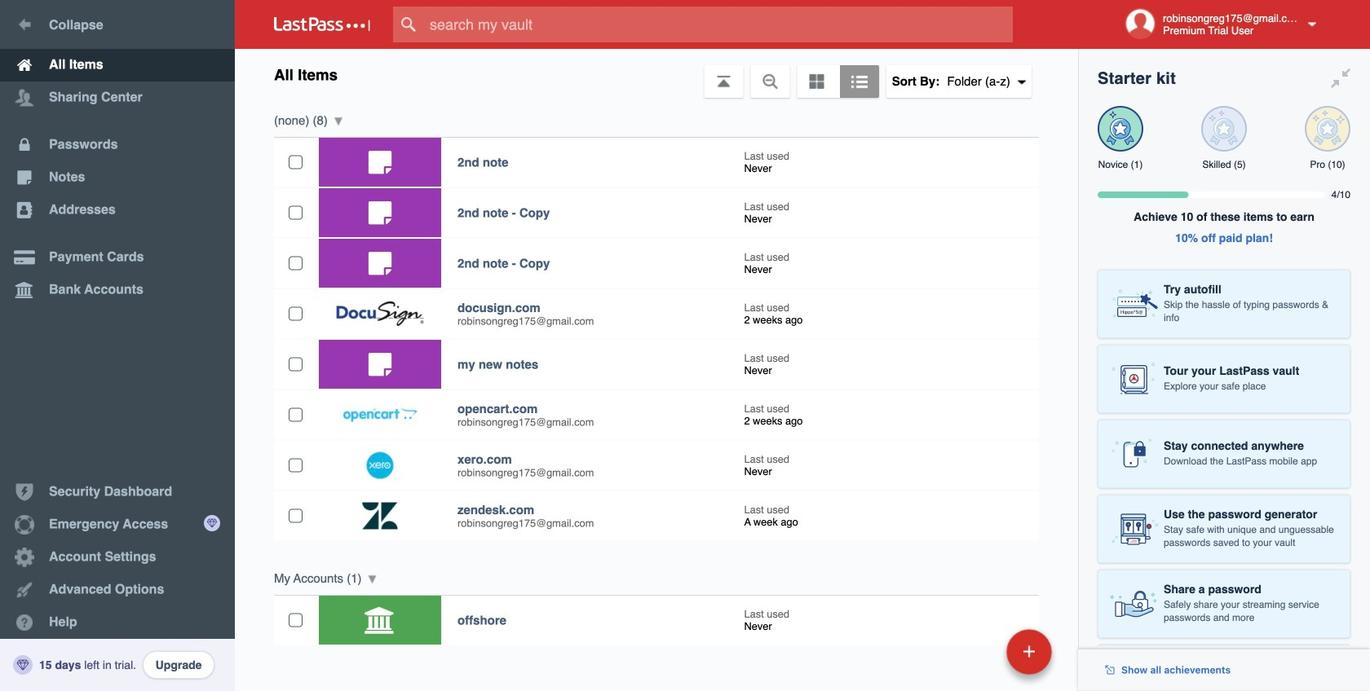 Task type: locate. For each thing, give the bounding box(es) containing it.
Search search field
[[393, 7, 1045, 42]]

new item element
[[894, 629, 1058, 675]]

main navigation navigation
[[0, 0, 235, 692]]



Task type: describe. For each thing, give the bounding box(es) containing it.
new item navigation
[[894, 625, 1062, 692]]

search my vault text field
[[393, 7, 1045, 42]]

lastpass image
[[274, 17, 370, 32]]

vault options navigation
[[235, 49, 1078, 98]]



Task type: vqa. For each thing, say whether or not it's contained in the screenshot.
Vault options navigation
yes



